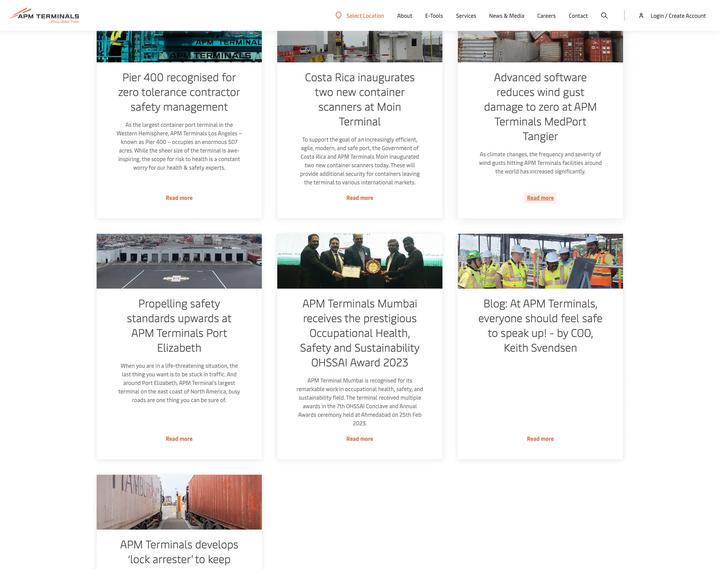 Task type: locate. For each thing, give the bounding box(es) containing it.
1 vertical spatial on
[[392, 411, 398, 418]]

is up occupational
[[365, 377, 368, 384]]

and down modern,
[[327, 153, 336, 160]]

you left can on the bottom left
[[180, 396, 189, 404]]

7th
[[337, 402, 345, 410]]

want
[[156, 370, 168, 378]]

around down last
[[123, 379, 140, 387]]

to down life-
[[175, 370, 180, 378]]

login
[[651, 12, 664, 19]]

1 vertical spatial a
[[161, 362, 164, 369]]

mumbai inside apm terminals mumbai receives the prestigious occupational health, safety and sustainability ohssai award 2023
[[377, 296, 417, 310]]

mumbai up health,
[[377, 296, 417, 310]]

support
[[309, 135, 328, 143]]

the right receives
[[344, 310, 360, 325]]

ohssai up work at the left
[[311, 355, 347, 369]]

e-tools button
[[426, 0, 443, 31]]

moin down inaugurates
[[377, 99, 401, 114]]

and up the facilities
[[565, 150, 574, 158]]

largest up hemisphere,
[[142, 121, 159, 128]]

and
[[337, 144, 346, 152], [565, 150, 574, 158], [327, 153, 336, 160], [334, 340, 352, 355], [414, 385, 423, 393], [389, 402, 398, 410]]

health up experts.
[[192, 155, 208, 163]]

as inside as climate changes, the frequency and severity of wind gusts hitting apm terminals facilities around the world has increased significantly.
[[480, 150, 486, 158]]

the down increasingly
[[372, 144, 380, 152]]

ohssai down the
[[346, 402, 365, 410]]

as left the climate
[[480, 150, 486, 158]]

0 horizontal spatial new
[[315, 161, 326, 169]]

– right angeles
[[239, 129, 242, 137]]

1 horizontal spatial an
[[358, 135, 364, 143]]

read more for moin
[[346, 194, 373, 201]]

changes,
[[507, 150, 528, 158]]

you left want
[[146, 370, 155, 378]]

in up angeles
[[219, 121, 223, 128]]

mumbai inside apm terminal mumbai is recognised for its remarkable work in occupational health, safety, and sustainability field. the terminal received multiple awards in the 7th ohssai conclave and annual awards ceremony held at ahmedabad on 25th feb 2023.
[[343, 377, 363, 384]]

wind left gusts
[[479, 159, 491, 166]]

the inside apm terminals mumbai receives the prestigious occupational health, safety and sustainability ohssai award 2023
[[344, 310, 360, 325]]

0 vertical spatial two
[[315, 84, 333, 99]]

recognised up management
[[166, 69, 219, 84]]

0 vertical spatial moin
[[377, 99, 401, 114]]

0 horizontal spatial you
[[136, 362, 145, 369]]

0 horizontal spatial on
[[140, 388, 147, 395]]

are
[[146, 362, 154, 369], [147, 396, 155, 404]]

1 vertical spatial scanners
[[351, 161, 373, 169]]

severity
[[575, 150, 595, 158]]

inspiring,
[[118, 155, 140, 163]]

more for elizabeth
[[179, 435, 192, 442]]

remarkable
[[296, 385, 324, 393]]

read for management
[[166, 194, 178, 201]]

0 vertical spatial health
[[192, 155, 208, 163]]

occupational
[[345, 385, 377, 393]]

the up and
[[229, 362, 238, 369]]

'lock
[[128, 551, 150, 566]]

0 horizontal spatial two
[[305, 161, 314, 169]]

a
[[214, 155, 217, 163], [161, 362, 164, 369]]

new inside costa rica inaugurates two new container scanners at moin terminal
[[336, 84, 356, 99]]

costa rica inaugurates two new container scanners at moin terminal
[[305, 69, 415, 128]]

when you are in a life-threatening situation, the last thing you want is to be stuck in traffic. and around port elizabeth, apm terminal's largest terminal on the east coast of north america, busy roads are one thing you can be sure of.
[[118, 362, 240, 404]]

0 vertical spatial thing
[[132, 370, 145, 378]]

0 horizontal spatial port
[[142, 379, 152, 387]]

are left one
[[147, 396, 155, 404]]

for
[[222, 69, 236, 84], [167, 155, 174, 163], [148, 164, 156, 171], [366, 170, 374, 177], [398, 377, 405, 384]]

terminals inside the to support the goal of an increasingly efficient, agile, modern, and safe port, the government of costa rica and apm terminals moin inaugurated two new container scanners today. these will provide additional security for containers leaving the terminal to various international markets.
[[350, 153, 374, 160]]

1 vertical spatial around
[[123, 379, 140, 387]]

los
[[208, 129, 217, 137]]

mumbai for terminals
[[377, 296, 417, 310]]

experts.
[[205, 164, 225, 171]]

1 vertical spatial health
[[166, 164, 182, 171]]

moin inside costa rica inaugurates two new container scanners at moin terminal
[[377, 99, 401, 114]]

multiple
[[400, 394, 421, 401]]

medport
[[544, 114, 587, 128]]

1 horizontal spatial be
[[201, 396, 207, 404]]

costa inside costa rica inaugurates two new container scanners at moin terminal
[[305, 69, 332, 84]]

terminals up occupational
[[328, 296, 375, 310]]

of
[[351, 135, 356, 143], [413, 144, 419, 152], [184, 146, 189, 154], [596, 150, 601, 158], [184, 388, 189, 395]]

2 vertical spatial you
[[180, 396, 189, 404]]

1 vertical spatial wind
[[479, 159, 491, 166]]

of right size
[[184, 146, 189, 154]]

2 horizontal spatial safe
[[582, 310, 603, 325]]

the
[[346, 394, 355, 401]]

1 horizontal spatial wind
[[537, 84, 560, 99]]

health down risk
[[166, 164, 182, 171]]

recognised
[[166, 69, 219, 84], [370, 377, 396, 384]]

scanners
[[318, 99, 362, 114], [351, 161, 373, 169]]

safe inside blog: at apm terminals, everyone should feel safe to speak up! - by coo, keith svendsen
[[582, 310, 603, 325]]

read for elizabeth
[[166, 435, 178, 442]]

2 vertical spatial safe
[[200, 566, 221, 569]]

& right news
[[504, 12, 508, 19]]

0 horizontal spatial container
[[160, 121, 184, 128]]

at inside advanced software reduces wind gust damage to zero at apm terminals medport tangier
[[562, 99, 572, 114]]

is inside apm terminal mumbai is recognised for its remarkable work in occupational health, safety, and sustainability field. the terminal received multiple awards in the 7th ohssai conclave and annual awards ceremony held at ahmedabad on 25th feb 2023.
[[365, 377, 368, 384]]

annual
[[399, 402, 417, 410]]

–
[[239, 129, 242, 137], [167, 138, 170, 145]]

1 horizontal spatial a
[[214, 155, 217, 163]]

1 horizontal spatial container
[[327, 161, 350, 169]]

read for safety
[[346, 435, 359, 442]]

the down "while"
[[142, 155, 150, 163]]

1 vertical spatial moin
[[376, 153, 388, 160]]

0 vertical spatial new
[[336, 84, 356, 99]]

wind inside as climate changes, the frequency and severity of wind gusts hitting apm terminals facilities around the world has increased significantly.
[[479, 159, 491, 166]]

scanners up goal
[[318, 99, 362, 114]]

two
[[315, 84, 333, 99], [305, 161, 314, 169]]

is left awe-
[[222, 146, 226, 154]]

terminal up goal
[[339, 114, 381, 128]]

0 vertical spatial &
[[504, 12, 508, 19]]

1 horizontal spatial around
[[585, 159, 602, 166]]

around inside when you are in a life-threatening situation, the last thing you want is to be stuck in traffic. and around port elizabeth, apm terminal's largest terminal on the east coast of north america, busy roads are one thing you can be sure of.
[[123, 379, 140, 387]]

safety inside propelling safety standards upwards at apm terminals port elizabeth
[[190, 296, 220, 310]]

is
[[222, 146, 226, 154], [209, 155, 213, 163], [170, 370, 174, 378], [365, 377, 368, 384]]

two inside the to support the goal of an increasingly efficient, agile, modern, and safe port, the government of costa rica and apm terminals moin inaugurated two new container scanners today. these will provide additional security for containers leaving the terminal to various international markets.
[[305, 161, 314, 169]]

0 vertical spatial container
[[359, 84, 405, 99]]

at right upwards
[[222, 310, 231, 325]]

1 vertical spatial port
[[142, 379, 152, 387]]

the up ceremony
[[327, 402, 335, 410]]

of inside "as the largest container port terminal in the western hemisphere, apm terminals los angeles – known as pier 400 – occupies an enormous 507 acres. while the sheer size of the terminal is awe- inspiring, the scope for risk to health is a constant worry for our health & safety experts."
[[184, 146, 189, 154]]

terminal
[[339, 114, 381, 128], [320, 377, 342, 384]]

you right when
[[136, 362, 145, 369]]

rica inside the to support the goal of an increasingly efficient, agile, modern, and safe port, the government of costa rica and apm terminals moin inaugurated two new container scanners today. these will provide additional security for containers leaving the terminal to various international markets.
[[316, 153, 326, 160]]

apm terminals develops 'lock arrester' to keep truck drivers safe
[[120, 537, 238, 569]]

speak
[[501, 325, 529, 340]]

north
[[190, 388, 205, 395]]

0 horizontal spatial &
[[183, 164, 187, 171]]

0 vertical spatial a
[[214, 155, 217, 163]]

scanners inside costa rica inaugurates two new container scanners at moin terminal
[[318, 99, 362, 114]]

1 vertical spatial be
[[201, 396, 207, 404]]

0 vertical spatial scanners
[[318, 99, 362, 114]]

1 horizontal spatial recognised
[[370, 377, 396, 384]]

careers button
[[538, 0, 556, 31]]

& inside popup button
[[504, 12, 508, 19]]

an right occupies
[[194, 138, 200, 145]]

0 horizontal spatial wind
[[479, 159, 491, 166]]

are left life-
[[146, 362, 154, 369]]

an inside the to support the goal of an increasingly efficient, agile, modern, and safe port, the government of costa rica and apm terminals moin inaugurated two new container scanners today. these will provide additional security for containers leaving the terminal to various international markets.
[[358, 135, 364, 143]]

of inside as climate changes, the frequency and severity of wind gusts hitting apm terminals facilities around the world has increased significantly.
[[596, 150, 601, 158]]

2 horizontal spatial container
[[359, 84, 405, 99]]

contact
[[569, 12, 588, 19]]

1 vertical spatial two
[[305, 161, 314, 169]]

thing
[[132, 370, 145, 378], [166, 396, 179, 404]]

award
[[350, 355, 380, 369]]

and right "safety"
[[334, 340, 352, 355]]

1 vertical spatial new
[[315, 161, 326, 169]]

terminal inside costa rica inaugurates two new container scanners at moin terminal
[[339, 114, 381, 128]]

to left keep
[[195, 551, 205, 566]]

sure
[[208, 396, 219, 404]]

port up situation,
[[206, 325, 227, 340]]

0 vertical spatial port
[[206, 325, 227, 340]]

1 horizontal spatial pier
[[145, 138, 155, 145]]

port
[[206, 325, 227, 340], [142, 379, 152, 387]]

0 vertical spatial mumbai
[[377, 296, 417, 310]]

the down gusts
[[495, 167, 504, 175]]

1 vertical spatial container
[[160, 121, 184, 128]]

1 vertical spatial recognised
[[370, 377, 396, 384]]

recognised inside apm terminal mumbai is recognised for its remarkable work in occupational health, safety, and sustainability field. the terminal received multiple awards in the 7th ohssai conclave and annual awards ceremony held at ahmedabad on 25th feb 2023.
[[370, 377, 396, 384]]

recognised up health,
[[370, 377, 396, 384]]

0 horizontal spatial pier
[[122, 69, 141, 84]]

should
[[525, 310, 558, 325]]

container inside "as the largest container port terminal in the western hemisphere, apm terminals los angeles – known as pier 400 – occupies an enormous 507 acres. while the sheer size of the terminal is awe- inspiring, the scope for risk to health is a constant worry for our health & safety experts."
[[160, 121, 184, 128]]

2 vertical spatial container
[[327, 161, 350, 169]]

the
[[133, 121, 141, 128], [225, 121, 233, 128], [330, 135, 338, 143], [372, 144, 380, 152], [149, 146, 157, 154], [190, 146, 199, 154], [529, 150, 538, 158], [142, 155, 150, 163], [495, 167, 504, 175], [304, 178, 312, 186], [344, 310, 360, 325], [229, 362, 238, 369], [148, 388, 156, 395], [327, 402, 335, 410]]

costa
[[305, 69, 332, 84], [301, 153, 314, 160]]

0 vertical spatial recognised
[[166, 69, 219, 84]]

be right can on the bottom left
[[201, 396, 207, 404]]

as
[[125, 121, 131, 128], [480, 150, 486, 158]]

safety
[[300, 340, 331, 355]]

be down the threatening
[[181, 370, 187, 378]]

terminal down occupational
[[356, 394, 377, 401]]

0 vertical spatial are
[[146, 362, 154, 369]]

1 vertical spatial 400
[[156, 138, 166, 145]]

health,
[[378, 385, 395, 393]]

moin inside the to support the goal of an increasingly efficient, agile, modern, and safe port, the government of costa rica and apm terminals moin inaugurated two new container scanners today. these will provide additional security for containers leaving the terminal to various international markets.
[[376, 153, 388, 160]]

largest inside when you are in a life-threatening situation, the last thing you want is to be stuck in traffic. and around port elizabeth, apm terminal's largest terminal on the east coast of north america, busy roads are one thing you can be sure of.
[[218, 379, 235, 387]]

moin up today.
[[376, 153, 388, 160]]

terminals down propelling
[[156, 325, 203, 340]]

at
[[510, 296, 521, 310]]

terminal down "additional"
[[313, 178, 334, 186]]

0 horizontal spatial largest
[[142, 121, 159, 128]]

1 horizontal spatial two
[[315, 84, 333, 99]]

0 horizontal spatial an
[[194, 138, 200, 145]]

terminal up 'roads' on the bottom left
[[118, 388, 139, 395]]

1 vertical spatial safety
[[189, 164, 204, 171]]

is down life-
[[170, 370, 174, 378]]

0 vertical spatial terminal
[[339, 114, 381, 128]]

to left speak
[[488, 325, 498, 340]]

and inside apm terminals mumbai receives the prestigious occupational health, safety and sustainability ohssai award 2023
[[334, 340, 352, 355]]

last
[[122, 370, 131, 378]]

about button
[[397, 0, 413, 31]]

around down severity
[[585, 159, 602, 166]]

read more for safety
[[346, 435, 373, 442]]

0 vertical spatial ohssai
[[311, 355, 347, 369]]

1 horizontal spatial zero
[[539, 99, 559, 114]]

terminals down frequency
[[537, 159, 561, 166]]

in up ceremony
[[322, 402, 326, 410]]

read
[[166, 194, 178, 201], [346, 194, 359, 201], [527, 194, 540, 201], [166, 435, 178, 442], [346, 435, 359, 442], [527, 435, 540, 442]]

for inside apm terminal mumbai is recognised for its remarkable work in occupational health, safety, and sustainability field. the terminal received multiple awards in the 7th ohssai conclave and annual awards ceremony held at ahmedabad on 25th feb 2023.
[[398, 377, 405, 384]]

thing down coast
[[166, 396, 179, 404]]

of right severity
[[596, 150, 601, 158]]

port left the elizabeth,
[[142, 379, 152, 387]]

read more for at
[[527, 194, 554, 201]]

1 vertical spatial pier
[[145, 138, 155, 145]]

advanced
[[494, 69, 541, 84]]

0 horizontal spatial recognised
[[166, 69, 219, 84]]

a left life-
[[161, 362, 164, 369]]

1 vertical spatial –
[[167, 138, 170, 145]]

world
[[505, 167, 519, 175]]

gusts
[[492, 159, 506, 166]]

on up 'roads' on the bottom left
[[140, 388, 147, 395]]

arrester'
[[152, 551, 192, 566]]

a up experts.
[[214, 155, 217, 163]]

0 horizontal spatial –
[[167, 138, 170, 145]]

around inside as climate changes, the frequency and severity of wind gusts hitting apm terminals facilities around the world has increased significantly.
[[585, 159, 602, 166]]

1 horizontal spatial largest
[[218, 379, 235, 387]]

international
[[361, 178, 393, 186]]

0 horizontal spatial be
[[181, 370, 187, 378]]

0 horizontal spatial as
[[125, 121, 131, 128]]

1 vertical spatial largest
[[218, 379, 235, 387]]

at inside apm terminal mumbai is recognised for its remarkable work in occupational health, safety, and sustainability field. the terminal received multiple awards in the 7th ohssai conclave and annual awards ceremony held at ahmedabad on 25th feb 2023.
[[355, 411, 360, 418]]

terminal up work at the left
[[320, 377, 342, 384]]

0 horizontal spatial thing
[[132, 370, 145, 378]]

1 vertical spatial &
[[183, 164, 187, 171]]

health
[[192, 155, 208, 163], [166, 164, 182, 171]]

on left the 25th
[[392, 411, 398, 418]]

frequency
[[539, 150, 563, 158]]

– up the sheer
[[167, 138, 170, 145]]

0 vertical spatial around
[[585, 159, 602, 166]]

to
[[526, 99, 536, 114], [185, 155, 190, 163], [336, 178, 341, 186], [488, 325, 498, 340], [175, 370, 180, 378], [195, 551, 205, 566]]

an up port,
[[358, 135, 364, 143]]

1 horizontal spatial as
[[480, 150, 486, 158]]

at down 'software'
[[562, 99, 572, 114]]

to inside blog: at apm terminals, everyone should feel safe to speak up! - by coo, keith svendsen
[[488, 325, 498, 340]]

0 vertical spatial pier
[[122, 69, 141, 84]]

port inside when you are in a life-threatening situation, the last thing you want is to be stuck in traffic. and around port elizabeth, apm terminal's largest terminal on the east coast of north america, busy roads are one thing you can be sure of.
[[142, 379, 152, 387]]

pier
[[122, 69, 141, 84], [145, 138, 155, 145]]

0 vertical spatial on
[[140, 388, 147, 395]]

and inside as climate changes, the frequency and severity of wind gusts hitting apm terminals facilities around the world has increased significantly.
[[565, 150, 574, 158]]

has
[[520, 167, 529, 175]]

as inside "as the largest container port terminal in the western hemisphere, apm terminals los angeles – known as pier 400 – occupies an enormous 507 acres. while the sheer size of the terminal is awe- inspiring, the scope for risk to health is a constant worry for our health & safety experts."
[[125, 121, 131, 128]]

scanners up security
[[351, 161, 373, 169]]

to down "additional"
[[336, 178, 341, 186]]

sustainability
[[299, 394, 331, 401]]

risk
[[175, 155, 184, 163]]

to right damage
[[526, 99, 536, 114]]

and down received
[[389, 402, 398, 410]]

terminals up 'drivers'
[[145, 537, 192, 551]]

drivers
[[165, 566, 198, 569]]

1 vertical spatial safe
[[582, 310, 603, 325]]

1 horizontal spatial mumbai
[[377, 296, 417, 310]]

keep
[[208, 551, 230, 566]]

apm inside the to support the goal of an increasingly efficient, agile, modern, and safe port, the government of costa rica and apm terminals moin inaugurated two new container scanners today. these will provide additional security for containers leaving the terminal to various international markets.
[[338, 153, 349, 160]]

for inside the to support the goal of an increasingly efficient, agile, modern, and safe port, the government of costa rica and apm terminals moin inaugurated two new container scanners today. these will provide additional security for containers leaving the terminal to various international markets.
[[366, 170, 374, 177]]

1 vertical spatial thing
[[166, 396, 179, 404]]

0 vertical spatial wind
[[537, 84, 560, 99]]

at down inaugurates
[[364, 99, 374, 114]]

awards
[[303, 402, 320, 410]]

0 vertical spatial safety
[[130, 99, 160, 114]]

& down risk
[[183, 164, 187, 171]]

elizabeth
[[157, 340, 201, 355]]

0 vertical spatial largest
[[142, 121, 159, 128]]

in
[[219, 121, 223, 128], [155, 362, 160, 369], [203, 370, 208, 378], [339, 385, 344, 393], [322, 402, 326, 410]]

0 horizontal spatial around
[[123, 379, 140, 387]]

read for moin
[[346, 194, 359, 201]]

0 vertical spatial safe
[[347, 144, 358, 152]]

on inside apm terminal mumbai is recognised for its remarkable work in occupational health, safety, and sustainability field. the terminal received multiple awards in the 7th ohssai conclave and annual awards ceremony held at ahmedabad on 25th feb 2023.
[[392, 411, 398, 418]]

recognised inside pier 400 recognised for zero tolerance contractor safety management
[[166, 69, 219, 84]]

awards
[[298, 411, 316, 418]]

mumbai up occupational
[[343, 377, 363, 384]]

and up multiple
[[414, 385, 423, 393]]

efficient,
[[395, 135, 417, 143]]

apm inside "as the largest container port terminal in the western hemisphere, apm terminals los angeles – known as pier 400 – occupies an enormous 507 acres. while the sheer size of the terminal is awe- inspiring, the scope for risk to health is a constant worry for our health & safety experts."
[[170, 129, 182, 137]]

safe down develops
[[200, 566, 221, 569]]

& inside "as the largest container port terminal in the western hemisphere, apm terminals los angeles – known as pier 400 – occupies an enormous 507 acres. while the sheer size of the terminal is awe- inspiring, the scope for risk to health is a constant worry for our health & safety experts."
[[183, 164, 187, 171]]

0 vertical spatial 400
[[143, 69, 163, 84]]

ohssai
[[311, 355, 347, 369], [346, 402, 365, 410]]

wind left gust
[[537, 84, 560, 99]]

the left east
[[148, 388, 156, 395]]

to inside the to support the goal of an increasingly efficient, agile, modern, and safe port, the government of costa rica and apm terminals moin inaugurated two new container scanners today. these will provide additional security for containers leaving the terminal to various international markets.
[[336, 178, 341, 186]]

pier inside "as the largest container port terminal in the western hemisphere, apm terminals los angeles – known as pier 400 – occupies an enormous 507 acres. while the sheer size of the terminal is awe- inspiring, the scope for risk to health is a constant worry for our health & safety experts."
[[145, 138, 155, 145]]

0 vertical spatial be
[[181, 370, 187, 378]]

new
[[336, 84, 356, 99], [315, 161, 326, 169]]

largest down and
[[218, 379, 235, 387]]

0 vertical spatial –
[[239, 129, 242, 137]]

safe right feel on the right
[[582, 310, 603, 325]]

as for pier 400 recognised for zero tolerance contractor safety management
[[125, 121, 131, 128]]

1 horizontal spatial port
[[206, 325, 227, 340]]

modern,
[[315, 144, 336, 152]]

0 vertical spatial as
[[125, 121, 131, 128]]

at up 2023. on the bottom
[[355, 411, 360, 418]]

of right coast
[[184, 388, 189, 395]]

1 vertical spatial you
[[146, 370, 155, 378]]

2023
[[383, 355, 408, 369]]

safe inside the to support the goal of an increasingly efficient, agile, modern, and safe port, the government of costa rica and apm terminals moin inaugurated two new container scanners today. these will provide additional security for containers leaving the terminal to various international markets.
[[347, 144, 358, 152]]

1 vertical spatial rica
[[316, 153, 326, 160]]

pier 400 recognised for zero tolerance contractor safety management
[[118, 69, 240, 114]]

as up western
[[125, 121, 131, 128]]

terminals down port
[[183, 129, 207, 137]]

around
[[585, 159, 602, 166], [123, 379, 140, 387]]

0 horizontal spatial a
[[161, 362, 164, 369]]

1 vertical spatial ohssai
[[346, 402, 365, 410]]

to inside "as the largest container port terminal in the western hemisphere, apm terminals los angeles – known as pier 400 – occupies an enormous 507 acres. while the sheer size of the terminal is awe- inspiring, the scope for risk to health is a constant worry for our health & safety experts."
[[185, 155, 190, 163]]

0 vertical spatial costa
[[305, 69, 332, 84]]

0 horizontal spatial health
[[166, 164, 182, 171]]

terminals down reduces
[[494, 114, 542, 128]]

terminals inside apm terminals mumbai receives the prestigious occupational health, safety and sustainability ohssai award 2023
[[328, 296, 375, 310]]

1 vertical spatial costa
[[301, 153, 314, 160]]

advanced software reduces wind gust damage to zero at apm terminals medport tangier
[[484, 69, 597, 143]]

rica inside costa rica inaugurates two new container scanners at moin terminal
[[335, 69, 355, 84]]

prestigious
[[363, 310, 417, 325]]

work
[[326, 385, 338, 393]]

1 horizontal spatial rica
[[335, 69, 355, 84]]

about
[[397, 12, 413, 19]]

terminals inside advanced software reduces wind gust damage to zero at apm terminals medport tangier
[[494, 114, 542, 128]]

1 horizontal spatial on
[[392, 411, 398, 418]]

thing right last
[[132, 370, 145, 378]]

terminal
[[197, 121, 218, 128], [200, 146, 221, 154], [313, 178, 334, 186], [118, 388, 139, 395], [356, 394, 377, 401]]

to right risk
[[185, 155, 190, 163]]

0 horizontal spatial zero
[[118, 84, 139, 99]]

a inside "as the largest container port terminal in the western hemisphere, apm terminals los angeles – known as pier 400 – occupies an enormous 507 acres. while the sheer size of the terminal is awe- inspiring, the scope for risk to health is a constant worry for our health & safety experts."
[[214, 155, 217, 163]]

as for advanced software reduces wind gust damage to zero at apm terminals medport tangier
[[480, 150, 486, 158]]

safe down goal
[[347, 144, 358, 152]]

1 horizontal spatial thing
[[166, 396, 179, 404]]

0 horizontal spatial mumbai
[[343, 377, 363, 384]]

1 vertical spatial mumbai
[[343, 377, 363, 384]]



Task type: describe. For each thing, give the bounding box(es) containing it.
worry
[[133, 164, 147, 171]]

port inside propelling safety standards upwards at apm terminals port elizabeth
[[206, 325, 227, 340]]

port
[[185, 121, 195, 128]]

can
[[191, 396, 199, 404]]

read more for management
[[166, 194, 192, 201]]

as climate changes, the frequency and severity of wind gusts hitting apm terminals facilities around the world has increased significantly.
[[479, 150, 602, 175]]

more for safety
[[360, 435, 373, 442]]

container inside costa rica inaugurates two new container scanners at moin terminal
[[359, 84, 405, 99]]

enormous
[[202, 138, 227, 145]]

apm inside apm terminals mumbai receives the prestigious occupational health, safety and sustainability ohssai award 2023
[[302, 296, 325, 310]]

read for at
[[527, 194, 540, 201]]

our
[[157, 164, 165, 171]]

receives
[[303, 310, 342, 325]]

safety inside pier 400 recognised for zero tolerance contractor safety management
[[130, 99, 160, 114]]

terminals inside as climate changes, the frequency and severity of wind gusts hitting apm terminals facilities around the world has increased significantly.
[[537, 159, 561, 166]]

the up angeles
[[225, 121, 233, 128]]

2023.
[[353, 419, 367, 427]]

apm inside apm terminal mumbai is recognised for its remarkable work in occupational health, safety, and sustainability field. the terminal received multiple awards in the 7th ohssai conclave and annual awards ceremony held at ahmedabad on 25th feb 2023.
[[307, 377, 319, 384]]

today.
[[375, 161, 389, 169]]

e-
[[426, 12, 430, 19]]

to support the goal of an increasingly efficient, agile, modern, and safe port, the government of costa rica and apm terminals moin inaugurated two new container scanners today. these will provide additional security for containers leaving the terminal to various international markets.
[[300, 135, 420, 186]]

life-
[[165, 362, 175, 369]]

location
[[363, 11, 384, 19]]

terminal inside when you are in a life-threatening situation, the last thing you want is to be stuck in traffic. and around port elizabeth, apm terminal's largest terminal on the east coast of north america, busy roads are one thing you can be sure of.
[[118, 388, 139, 395]]

up!
[[531, 325, 547, 340]]

is inside when you are in a life-threatening situation, the last thing you want is to be stuck in traffic. and around port elizabeth, apm terminal's largest terminal on the east coast of north america, busy roads are one thing you can be sure of.
[[170, 370, 174, 378]]

apm inside when you are in a life-threatening situation, the last thing you want is to be stuck in traffic. and around port elizabeth, apm terminal's largest terminal on the east coast of north america, busy roads are one thing you can be sure of.
[[179, 379, 191, 387]]

apm inside advanced software reduces wind gust damage to zero at apm terminals medport tangier
[[574, 99, 597, 114]]

of.
[[220, 396, 226, 404]]

of down efficient,
[[413, 144, 419, 152]]

costa inside the to support the goal of an increasingly efficient, agile, modern, and safe port, the government of costa rica and apm terminals moin inaugurated two new container scanners today. these will provide additional security for containers leaving the terminal to various international markets.
[[301, 153, 314, 160]]

svendsen
[[531, 340, 577, 355]]

create
[[669, 12, 685, 19]]

reduces
[[497, 84, 534, 99]]

truck pin image
[[96, 475, 262, 530]]

in inside "as the largest container port terminal in the western hemisphere, apm terminals los angeles – known as pier 400 – occupies an enormous 507 acres. while the sheer size of the terminal is awe- inspiring, the scope for risk to health is a constant worry for our health & safety experts."
[[219, 121, 223, 128]]

feb
[[412, 411, 421, 418]]

situation,
[[205, 362, 228, 369]]

significantly.
[[555, 167, 586, 175]]

la-our team image
[[96, 8, 262, 62]]

230116 pe helipad 1 image
[[96, 234, 262, 289]]

tolerance
[[141, 84, 187, 99]]

the inside apm terminal mumbai is recognised for its remarkable work in occupational health, safety, and sustainability field. the terminal received multiple awards in the 7th ohssai conclave and annual awards ceremony held at ahmedabad on 25th feb 2023.
[[327, 402, 335, 410]]

occupational
[[309, 325, 373, 340]]

coast
[[169, 388, 182, 395]]

standards
[[127, 310, 175, 325]]

by
[[557, 325, 568, 340]]

roads
[[132, 396, 146, 404]]

read more for elizabeth
[[166, 435, 192, 442]]

awe-
[[227, 146, 239, 154]]

to inside advanced software reduces wind gust damage to zero at apm terminals medport tangier
[[526, 99, 536, 114]]

terminal inside apm terminal mumbai is recognised for its remarkable work in occupational health, safety, and sustainability field. the terminal received multiple awards in the 7th ohssai conclave and annual awards ceremony held at ahmedabad on 25th feb 2023.
[[356, 394, 377, 401]]

scanner moin 2023 image
[[277, 8, 442, 62]]

ohssai inside apm terminal mumbai is recognised for its remarkable work in occupational health, safety, and sustainability field. the terminal received multiple awards in the 7th ohssai conclave and annual awards ceremony held at ahmedabad on 25th feb 2023.
[[346, 402, 365, 410]]

blog:
[[483, 296, 508, 310]]

220902 wind resilance tool image
[[458, 8, 623, 62]]

while
[[134, 146, 148, 154]]

in up field.
[[339, 385, 344, 393]]

pier inside pier 400 recognised for zero tolerance contractor safety management
[[122, 69, 141, 84]]

of inside when you are in a life-threatening situation, the last thing you want is to be stuck in traffic. and around port elizabeth, apm terminal's largest terminal on the east coast of north america, busy roads are one thing you can be sure of.
[[184, 388, 189, 395]]

inaugurates
[[358, 69, 415, 84]]

at inside costa rica inaugurates two new container scanners at moin terminal
[[364, 99, 374, 114]]

two inside costa rica inaugurates two new container scanners at moin terminal
[[315, 84, 333, 99]]

apm inside blog: at apm terminals, everyone should feel safe to speak up! - by coo, keith svendsen
[[523, 296, 546, 310]]

1 vertical spatial are
[[147, 396, 155, 404]]

e-tools
[[426, 12, 443, 19]]

terminals inside "as the largest container port terminal in the western hemisphere, apm terminals los angeles – known as pier 400 – occupies an enormous 507 acres. while the sheer size of the terminal is awe- inspiring, the scope for risk to health is a constant worry for our health & safety experts."
[[183, 129, 207, 137]]

propelling
[[138, 296, 187, 310]]

east
[[157, 388, 168, 395]]

apm terminals develops 'lock arrester' to keep truck drivers safe link
[[96, 475, 262, 569]]

400 inside "as the largest container port terminal in the western hemisphere, apm terminals los angeles – known as pier 400 – occupies an enormous 507 acres. while the sheer size of the terminal is awe- inspiring, the scope for risk to health is a constant worry for our health & safety experts."
[[156, 138, 166, 145]]

apm inside as climate changes, the frequency and severity of wind gusts hitting apm terminals facilities around the world has increased significantly.
[[524, 159, 536, 166]]

apm terminals mumbai receives the prestigious occupational health, safety and sustainability ohssai award 2023
[[300, 296, 420, 369]]

leaving
[[402, 170, 420, 177]]

and down goal
[[337, 144, 346, 152]]

container inside the to support the goal of an increasingly efficient, agile, modern, and safe port, the government of costa rica and apm terminals moin inaugurated two new container scanners today. these will provide additional security for containers leaving the terminal to various international markets.
[[327, 161, 350, 169]]

gemba safety walk keith svendsen image
[[458, 234, 623, 289]]

security
[[346, 170, 365, 177]]

one
[[156, 396, 165, 404]]

elizabeth,
[[154, 379, 178, 387]]

terminal inside the to support the goal of an increasingly efficient, agile, modern, and safe port, the government of costa rica and apm terminals moin inaugurated two new container scanners today. these will provide additional security for containers leaving the terminal to various international markets.
[[313, 178, 334, 186]]

more for moin
[[360, 194, 373, 201]]

containers
[[375, 170, 401, 177]]

terminal down enormous
[[200, 146, 221, 154]]

1 horizontal spatial you
[[146, 370, 155, 378]]

field.
[[333, 394, 345, 401]]

largest inside "as the largest container port terminal in the western hemisphere, apm terminals los angeles – known as pier 400 – occupies an enormous 507 acres. while the sheer size of the terminal is awe- inspiring, the scope for risk to health is a constant worry for our health & safety experts."
[[142, 121, 159, 128]]

mumbai for terminal
[[343, 377, 363, 384]]

climate
[[487, 150, 505, 158]]

terminal's
[[192, 379, 217, 387]]

terminals,
[[548, 296, 598, 310]]

-
[[550, 325, 554, 340]]

develops
[[195, 537, 238, 551]]

is up experts.
[[209, 155, 213, 163]]

img4151jpg image
[[277, 234, 442, 289]]

on inside when you are in a life-threatening situation, the last thing you want is to be stuck in traffic. and around port elizabeth, apm terminal's largest terminal on the east coast of north america, busy roads are one thing you can be sure of.
[[140, 388, 147, 395]]

conclave
[[366, 402, 388, 410]]

apm inside propelling safety standards upwards at apm terminals port elizabeth
[[131, 325, 154, 340]]

login / create account link
[[638, 0, 707, 31]]

select location
[[347, 11, 384, 19]]

safe inside apm terminals develops 'lock arrester' to keep truck drivers safe
[[200, 566, 221, 569]]

1 horizontal spatial health
[[192, 155, 208, 163]]

the up scope
[[149, 146, 157, 154]]

a inside when you are in a life-threatening situation, the last thing you want is to be stuck in traffic. and around port elizabeth, apm terminal's largest terminal on the east coast of north america, busy roads are one thing you can be sure of.
[[161, 362, 164, 369]]

services
[[456, 12, 476, 19]]

sheer
[[159, 146, 172, 154]]

upwards
[[178, 310, 219, 325]]

western
[[116, 129, 137, 137]]

an inside "as the largest container port terminal in the western hemisphere, apm terminals los angeles – known as pier 400 – occupies an enormous 507 acres. while the sheer size of the terminal is awe- inspiring, the scope for risk to health is a constant worry for our health & safety experts."
[[194, 138, 200, 145]]

to inside when you are in a life-threatening situation, the last thing you want is to be stuck in traffic. and around port elizabeth, apm terminal's largest terminal on the east coast of north america, busy roads are one thing you can be sure of.
[[175, 370, 180, 378]]

apm terminal mumbai is recognised for its remarkable work in occupational health, safety, and sustainability field. the terminal received multiple awards in the 7th ohssai conclave and annual awards ceremony held at ahmedabad on 25th feb 2023.
[[296, 377, 423, 427]]

at inside propelling safety standards upwards at apm terminals port elizabeth
[[222, 310, 231, 325]]

management
[[163, 99, 228, 114]]

markets.
[[394, 178, 416, 186]]

for inside pier 400 recognised for zero tolerance contractor safety management
[[222, 69, 236, 84]]

400 inside pier 400 recognised for zero tolerance contractor safety management
[[143, 69, 163, 84]]

wind inside advanced software reduces wind gust damage to zero at apm terminals medport tangier
[[537, 84, 560, 99]]

0 vertical spatial you
[[136, 362, 145, 369]]

tools
[[430, 12, 443, 19]]

contact button
[[569, 0, 588, 31]]

health,
[[375, 325, 410, 340]]

the left goal
[[330, 135, 338, 143]]

zero inside advanced software reduces wind gust damage to zero at apm terminals medport tangier
[[539, 99, 559, 114]]

as the largest container port terminal in the western hemisphere, apm terminals los angeles – known as pier 400 – occupies an enormous 507 acres. while the sheer size of the terminal is awe- inspiring, the scope for risk to health is a constant worry for our health & safety experts.
[[116, 121, 242, 171]]

hemisphere,
[[138, 129, 169, 137]]

of right goal
[[351, 135, 356, 143]]

propelling safety standards upwards at apm terminals port elizabeth
[[127, 296, 231, 355]]

ahmedabad
[[361, 411, 391, 418]]

2 horizontal spatial you
[[180, 396, 189, 404]]

known
[[121, 138, 137, 145]]

busy
[[228, 388, 240, 395]]

increased
[[530, 167, 554, 175]]

traffic.
[[209, 370, 225, 378]]

the down provide
[[304, 178, 312, 186]]

the up western
[[133, 121, 141, 128]]

additional
[[320, 170, 344, 177]]

/
[[666, 12, 668, 19]]

feel
[[561, 310, 579, 325]]

the right changes,
[[529, 150, 538, 158]]

contractor
[[189, 84, 240, 99]]

facilities
[[562, 159, 583, 166]]

select location button
[[336, 11, 384, 19]]

more for at
[[541, 194, 554, 201]]

the down occupies
[[190, 146, 199, 154]]

blog: at apm terminals, everyone should feel safe to speak up! - by coo, keith svendsen
[[478, 296, 603, 355]]

in up want
[[155, 362, 160, 369]]

will
[[406, 161, 415, 169]]

in up terminal's
[[203, 370, 208, 378]]

angeles
[[218, 129, 237, 137]]

terminals inside apm terminals develops 'lock arrester' to keep truck drivers safe
[[145, 537, 192, 551]]

safety inside "as the largest container port terminal in the western hemisphere, apm terminals los angeles – known as pier 400 – occupies an enormous 507 acres. while the sheer size of the terminal is awe- inspiring, the scope for risk to health is a constant worry for our health & safety experts."
[[189, 164, 204, 171]]

terminal inside apm terminal mumbai is recognised for its remarkable work in occupational health, safety, and sustainability field. the terminal received multiple awards in the 7th ohssai conclave and annual awards ceremony held at ahmedabad on 25th feb 2023.
[[320, 377, 342, 384]]

terminal up los
[[197, 121, 218, 128]]

account
[[686, 12, 707, 19]]

occupies
[[172, 138, 193, 145]]

zero inside pier 400 recognised for zero tolerance contractor safety management
[[118, 84, 139, 99]]

apm inside apm terminals develops 'lock arrester' to keep truck drivers safe
[[120, 537, 143, 551]]

to inside apm terminals develops 'lock arrester' to keep truck drivers safe
[[195, 551, 205, 566]]

terminals inside propelling safety standards upwards at apm terminals port elizabeth
[[156, 325, 203, 340]]

new inside the to support the goal of an increasingly efficient, agile, modern, and safe port, the government of costa rica and apm terminals moin inaugurated two new container scanners today. these will provide additional security for containers leaving the terminal to various international markets.
[[315, 161, 326, 169]]

news & media
[[490, 12, 525, 19]]

scanners inside the to support the goal of an increasingly efficient, agile, modern, and safe port, the government of costa rica and apm terminals moin inaugurated two new container scanners today. these will provide additional security for containers leaving the terminal to various international markets.
[[351, 161, 373, 169]]

ceremony
[[317, 411, 342, 418]]

1 horizontal spatial –
[[239, 129, 242, 137]]

ohssai inside apm terminals mumbai receives the prestigious occupational health, safety and sustainability ohssai award 2023
[[311, 355, 347, 369]]

more for management
[[179, 194, 192, 201]]



Task type: vqa. For each thing, say whether or not it's contained in the screenshot.
Pier to the left
yes



